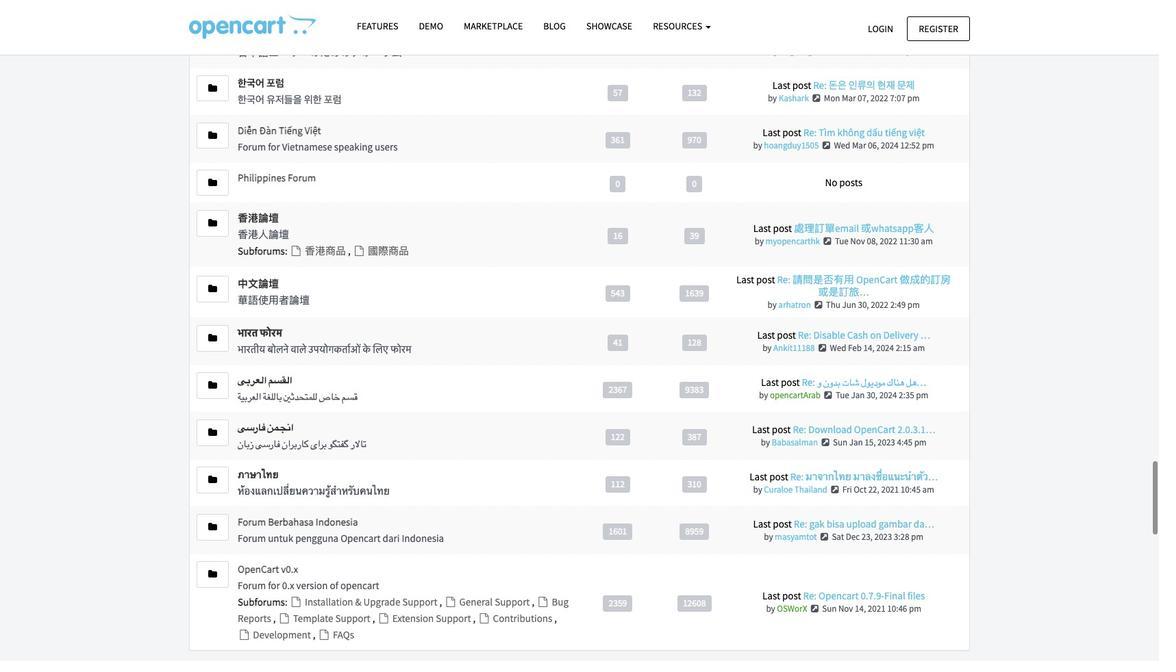 Task type: locate. For each thing, give the bounding box(es) containing it.
indonesia up pengguna
[[316, 516, 358, 529]]

pm for re: download opencart 2.0.3.1…
[[914, 437, 927, 449]]

0 vertical spatial mar
[[842, 92, 856, 104]]

last for last post 處理訂單email 或whatsapp客人
[[753, 222, 771, 235]]

香港人論壇
[[238, 228, 289, 241]]

القسم العربى link
[[238, 374, 292, 387]]

subforums: up reports
[[238, 596, 288, 609]]

thu jun 30, 2022 2:49 pm
[[826, 300, 920, 311]]

2023 right the 23,
[[875, 532, 892, 544]]

2 vertical spatial opencart
[[238, 563, 279, 576]]

ห้องแลกเปลี่ยนความรู้สำหรับคนไทย
[[238, 485, 390, 498]]

فارسی down انجمن فارسی link
[[256, 438, 280, 451]]

,
[[348, 245, 353, 258], [440, 596, 444, 609], [532, 596, 537, 609], [273, 613, 278, 626], [373, 613, 377, 626], [473, 613, 478, 626], [554, 613, 557, 626], [313, 629, 318, 642]]

1 vertical spatial wed
[[830, 343, 846, 354]]

1 vertical spatial 2023
[[875, 532, 892, 544]]

post for re: opencart 0.7.9-final files
[[782, 590, 801, 603]]

bug
[[552, 596, 569, 609]]

file o image inside contributions 'link'
[[478, 614, 491, 624]]

0 vertical spatial opencart
[[856, 274, 898, 287]]

للمتحدثين
[[284, 391, 317, 404]]

भारतीय
[[238, 343, 265, 356]]

masyamtot
[[775, 532, 817, 544]]

subforums: down 香港人論壇
[[238, 245, 288, 258]]

forum down diễn
[[238, 140, 266, 153]]

feb for wed
[[848, 343, 862, 354]]

post for re: tìm không dấu tiếng việt
[[783, 126, 801, 139]]

file o image inside 國際商品 link
[[353, 246, 366, 256]]

last for last post re: tìm không dấu tiếng việt
[[763, 126, 781, 139]]

pm down việt
[[922, 140, 934, 151]]

view the latest post image right osworx
[[809, 605, 821, 614]]

0 horizontal spatial indonesia
[[316, 516, 358, 529]]

by left kashark
[[768, 92, 777, 104]]

đàn
[[259, 124, 277, 137]]

0 vertical spatial 14,
[[864, 343, 875, 354]]

0
[[616, 178, 620, 190], [692, 178, 697, 190]]

view the latest post image left thu
[[813, 301, 824, 310]]

0 horizontal spatial opencart
[[341, 533, 381, 546]]

2 vertical spatial 2024
[[879, 390, 897, 402]]

re: up opencartarab link
[[802, 376, 815, 389]]

file o image down reports
[[238, 631, 251, 641]]

pm
[[906, 45, 919, 57], [907, 92, 920, 104], [922, 140, 934, 151], [908, 300, 920, 311], [916, 390, 929, 402], [914, 437, 927, 449], [911, 532, 924, 544], [909, 604, 921, 615]]

cash
[[847, 329, 868, 342]]

by left opencartarab
[[759, 390, 768, 402]]

, down 'general'
[[473, 613, 478, 626]]

1 horizontal spatial opencart
[[819, 590, 859, 603]]

1 vertical spatial 30,
[[867, 390, 878, 402]]

15,
[[865, 437, 876, 449]]

sun for opencart
[[822, 604, 837, 615]]

0 vertical spatial 30,
[[858, 300, 869, 311]]

post up hoangduy1505
[[783, 126, 801, 139]]

1 vertical spatial for
[[268, 580, 280, 593]]

0 vertical spatial opencart
[[341, 533, 381, 546]]

am down …
[[913, 343, 925, 354]]

contributions link
[[478, 613, 554, 626]]

pm for re: 請問是否有用 opencart 做成的訂房 或是訂旅…
[[908, 300, 920, 311]]

file o image down '0.x'
[[290, 598, 303, 608]]

view the latest post image
[[811, 94, 822, 103], [813, 301, 824, 310], [817, 344, 828, 353], [823, 391, 834, 400], [820, 439, 831, 448], [829, 486, 841, 495], [819, 533, 830, 542]]

nov for 或whatsapp客人
[[851, 236, 865, 248]]

babasalman link
[[772, 437, 818, 449]]

1 vertical spatial sat
[[832, 532, 844, 544]]

opencart
[[340, 580, 379, 593]]

for down the diễn đàn tiếng việt link
[[268, 140, 280, 153]]

re: tìm không dấu tiếng việt link
[[804, 126, 925, 139]]

file o image
[[290, 246, 303, 256], [353, 246, 366, 256], [444, 598, 457, 608], [537, 598, 550, 608], [318, 631, 331, 641]]

포럼 right 위한
[[324, 93, 342, 106]]

華語使用者論壇
[[238, 294, 310, 307]]

2 vertical spatial view the latest post image
[[809, 605, 821, 614]]

by left ankit11188
[[763, 343, 772, 354]]

0 vertical spatial sun
[[833, 437, 848, 449]]

한국어 right 한국어 포럼 image
[[238, 77, 264, 90]]

by left curaloe
[[753, 485, 762, 496]]

jan
[[851, 390, 865, 402], [849, 437, 863, 449]]

re: left tìm
[[804, 126, 817, 139]]

jun
[[842, 300, 856, 311]]

register link
[[907, 16, 970, 41]]

by for last post re: มาจากไทย มาลงชื่อแนะนำตัว…
[[753, 485, 762, 496]]

tingwing link
[[780, 45, 812, 57]]

re: up curaloe thailand link
[[790, 471, 804, 484]]

387
[[688, 432, 701, 443]]

30, down و…
[[867, 390, 878, 402]]

के
[[363, 343, 371, 356]]

बोलने
[[268, 343, 289, 356]]

opencart inside last post re: 請問是否有用 opencart 做成的訂房 或是訂旅…
[[856, 274, 898, 287]]

by curaloe thailand
[[753, 485, 828, 496]]

2024 down tiếng
[[881, 140, 899, 151]]

1 한국어 from the top
[[238, 77, 264, 90]]

, down template
[[313, 629, 318, 642]]

0 vertical spatial 한국어
[[238, 77, 264, 90]]

tiếng
[[885, 126, 907, 139]]

việt
[[305, 124, 321, 137]]

القسم العربى image
[[208, 381, 217, 391]]

भारत फोरम link
[[238, 327, 282, 340]]

re: for re: opencart 0.7.9-final files
[[803, 590, 817, 603]]

by myopencarthk
[[755, 236, 820, 248]]

pm down 2.0.3.1…
[[914, 437, 927, 449]]

feb left 09,
[[841, 45, 855, 57]]

subforums:
[[238, 245, 288, 258], [238, 596, 288, 609]]

0 vertical spatial indonesia
[[316, 516, 358, 529]]

file o image inside 香港商品 link
[[290, 246, 303, 256]]

last post re: tìm không dấu tiếng việt
[[763, 126, 925, 139]]

view the latest post image
[[821, 141, 832, 150], [822, 237, 833, 246], [809, 605, 821, 614]]

7:07
[[890, 92, 906, 104]]

1 vertical spatial subforums:
[[238, 596, 288, 609]]

11:30
[[899, 236, 919, 248]]

last inside last post re: 請問是否有用 opencart 做成的訂房 或是訂旅…
[[737, 274, 754, 287]]

0 vertical spatial sat
[[827, 45, 840, 57]]

post for re: gak bisa upload gambar da…
[[773, 518, 792, 531]]

untuk
[[268, 533, 293, 546]]

support for extension support
[[436, 613, 471, 626]]

0 horizontal spatial 0
[[616, 178, 620, 190]]

by left myopencarthk
[[755, 236, 764, 248]]

by for last post re: tìm không dấu tiếng việt
[[753, 140, 762, 151]]

post up osworx
[[782, 590, 801, 603]]

file o image inside general support link
[[444, 598, 457, 608]]

1 horizontal spatial 0
[[692, 178, 697, 190]]

post for re: มาจากไทย มาลงชื่อแนะนำตัว…
[[770, 471, 788, 484]]

1 vertical spatial am
[[913, 343, 925, 354]]

1 vertical spatial opencart
[[854, 424, 896, 437]]

re: up masyamtot
[[794, 518, 807, 531]]

last for last post re: gak bisa upload gambar da…
[[753, 518, 771, 531]]

re: up by arhatron in the right top of the page
[[777, 274, 791, 287]]

marketplace link
[[454, 14, 533, 38]]

upgrade
[[364, 596, 400, 609]]

2 subforums: from the top
[[238, 596, 288, 609]]

1 vertical spatial 2024
[[876, 343, 894, 354]]

pm for re: هل هناك موديول شات بدون و…
[[916, 390, 929, 402]]

0 vertical spatial 2023
[[878, 437, 895, 449]]

indonesia
[[316, 516, 358, 529], [402, 533, 444, 546]]

re: opencart2.0日本語パッケージ link
[[788, 31, 940, 44]]

last post re: มาจากไทย มาลงชื่อแนะนำตัว…
[[750, 471, 938, 484]]

pm down 문제
[[907, 92, 920, 104]]

post up by arhatron in the right top of the page
[[756, 274, 775, 287]]

berbahasa
[[268, 516, 314, 529]]

file o image right 香港商品
[[353, 246, 366, 256]]

14, for cash
[[864, 343, 875, 354]]

contributions
[[491, 613, 554, 626]]

中文論壇 link
[[238, 278, 279, 291]]

2024 down on
[[876, 343, 894, 354]]

2 vertical spatial 2022
[[871, 300, 889, 311]]

re: for re: disable cash on delivery …
[[798, 329, 811, 342]]

opencart for 請問是否有用
[[856, 274, 898, 287]]

1 vertical spatial sun
[[822, 604, 837, 615]]

…
[[921, 329, 930, 342]]

file o image up development
[[278, 614, 291, 624]]

post for re: disable cash on delivery …
[[777, 329, 796, 342]]

by left osworx
[[766, 604, 775, 615]]

file o image inside the extension support link
[[377, 614, 390, 624]]

2023 right the 15,
[[878, 437, 895, 449]]

subforums: for 香港人論壇
[[238, 245, 288, 258]]

file o image inside the bug reports link
[[537, 598, 550, 608]]

14, down the re: disable cash on delivery … link
[[864, 343, 875, 354]]

view the latest post image down gak
[[819, 533, 830, 542]]

re: up osworx
[[803, 590, 817, 603]]

file o image up extension support
[[444, 598, 457, 608]]

re: for re: هل هناك موديول شات بدون و…
[[802, 376, 815, 389]]

file o image inside installation & upgrade support link
[[290, 598, 303, 608]]

2019
[[870, 45, 887, 57]]

file o image left bug
[[537, 598, 550, 608]]

شات
[[842, 376, 859, 389]]

ภาษาไทย link
[[238, 469, 279, 482]]

0 vertical spatial for
[[268, 140, 280, 153]]

2022 for opencart
[[871, 300, 889, 311]]

pm down files
[[909, 604, 921, 615]]

nov
[[851, 236, 865, 248], [839, 604, 853, 615]]

installation & upgrade support
[[303, 596, 440, 609]]

1 horizontal spatial 포럼
[[324, 93, 342, 106]]

feb for sat
[[841, 45, 855, 57]]

2021 down มาลงชื่อแนะนำตัว…
[[881, 485, 899, 496]]

file o image for extension
[[377, 614, 390, 624]]

0 vertical spatial subforums:
[[238, 245, 288, 258]]

14, down the re: opencart 0.7.9-final files link
[[855, 604, 866, 615]]

1 vertical spatial mar
[[852, 140, 866, 151]]

re: inside last post re: 請問是否有用 opencart 做成的訂房 或是訂旅…
[[777, 274, 791, 287]]

फोरम up बोलने
[[260, 327, 282, 340]]

0 vertical spatial wed
[[834, 140, 850, 151]]

0 vertical spatial nov
[[851, 236, 865, 248]]

0 horizontal spatial फोरम
[[260, 327, 282, 340]]

1 0 from the left
[[616, 178, 620, 190]]

pm for re: opencart 0.7.9-final files
[[909, 604, 921, 615]]

sat left 09,
[[827, 45, 840, 57]]

file o image down general support link
[[478, 614, 491, 624]]

انجمن
[[267, 422, 294, 435]]

sun down last post re: opencart 0.7.9-final files
[[822, 604, 837, 615]]

upload
[[847, 518, 877, 531]]

re: left 돈은
[[813, 79, 827, 92]]

포럼 up 유저들을
[[266, 77, 284, 90]]

tue down last post 處理訂單email 或whatsapp客人
[[835, 236, 849, 248]]

mar for 인류의
[[842, 92, 856, 104]]

0.7.9-
[[861, 590, 885, 603]]

features
[[357, 20, 398, 32]]

2 vertical spatial am
[[923, 485, 934, 496]]

nov down last post re: opencart 0.7.9-final files
[[839, 604, 853, 615]]

file o image up 中文論壇 華語使用者論壇
[[290, 246, 303, 256]]

0 vertical spatial 포럼
[[266, 77, 284, 90]]

file o image
[[290, 598, 303, 608], [278, 614, 291, 624], [377, 614, 390, 624], [478, 614, 491, 624], [238, 631, 251, 641]]

of
[[330, 580, 338, 593]]

日本語形式のフォーラム 日本語ユーザーのためのフォーラム
[[238, 29, 402, 59]]

2021 for 0.7.9-
[[868, 604, 886, 615]]

file o image inside template support link
[[278, 614, 291, 624]]

0 vertical spatial फोरम
[[260, 327, 282, 340]]

0 vertical spatial view the latest post image
[[821, 141, 832, 150]]

view the latest post image down the download
[[820, 439, 831, 448]]

0 vertical spatial 2022
[[871, 92, 888, 104]]

re: for re: 請問是否有用 opencart 做成的訂房 或是訂旅…
[[777, 274, 791, 287]]

中文論壇 image
[[208, 285, 217, 294]]

view the latest post image down 處理訂單email
[[822, 237, 833, 246]]

फोरम right लिए
[[391, 343, 412, 356]]

view the latest post image for re: มาจากไทย มาลงชื่อแนะนำตัว…
[[829, 486, 841, 495]]

2022 left 2:49
[[871, 300, 889, 311]]

general
[[459, 596, 493, 609]]

am for re: มาจากไทย มาลงชื่อแนะนำตัว…
[[923, 485, 934, 496]]

post inside last post re: 請問是否有用 opencart 做成的訂房 或是訂旅…
[[756, 274, 775, 287]]

1 vertical spatial 한국어
[[238, 93, 264, 106]]

view the latest post image down بدون
[[823, 391, 834, 400]]

sat dec 23, 2023 3:28 pm
[[832, 532, 924, 544]]

sun for download
[[833, 437, 848, 449]]

post up the by opencartarab
[[781, 376, 800, 389]]

한국어 포럼 image
[[208, 84, 217, 93]]

2 0 from the left
[[692, 178, 697, 190]]

1 vertical spatial view the latest post image
[[822, 237, 833, 246]]

opencart up 'thu jun 30, 2022 2:49 pm'
[[856, 274, 898, 287]]

indonesia right the dari
[[402, 533, 444, 546]]

1 vertical spatial nov
[[839, 604, 853, 615]]

view the latest post image for re: 돈은 인류의 현재 문제
[[811, 94, 822, 103]]

re: up the ankit11188 'link'
[[798, 329, 811, 342]]

1 vertical spatial फोरम
[[391, 343, 412, 356]]

forum down vietnamese
[[288, 171, 316, 184]]

post for re: 請問是否有用 opencart 做成的訂房 或是訂旅…
[[756, 274, 775, 287]]

sun down last post re: download opencart 2.0.3.1…
[[833, 437, 848, 449]]

post for 處理訂單email 或whatsapp客人
[[773, 222, 792, 235]]

mar down "re: tìm không dấu tiếng việt" link
[[852, 140, 866, 151]]

بدون
[[823, 376, 840, 389]]

re: up the babasalman
[[793, 424, 806, 437]]

support up contributions 'link'
[[495, 596, 530, 609]]

فارسی up "زبان"
[[238, 422, 265, 435]]

opencart for download
[[854, 424, 896, 437]]

am for re: disable cash on delivery …
[[913, 343, 925, 354]]

opencart v0.x image
[[208, 570, 217, 580]]

0 vertical spatial jan
[[851, 390, 865, 402]]

1 vertical spatial 14,
[[855, 604, 866, 615]]

last for last post re: disable cash on delivery …
[[757, 329, 775, 342]]

वाले
[[291, 343, 307, 356]]

am right 10:45
[[923, 485, 934, 496]]

feb
[[841, 45, 855, 57], [848, 343, 862, 354]]

forum down opencart v0.x link
[[238, 580, 266, 593]]

view the latest post image for re: download opencart 2.0.3.1…
[[820, 439, 831, 448]]

file o image inside "faqs" "link"
[[318, 631, 331, 641]]

pm right 2:49
[[908, 300, 920, 311]]

for left '0.x'
[[268, 580, 280, 593]]

opencart up the 15,
[[854, 424, 896, 437]]

1 vertical spatial 포럼
[[324, 93, 342, 106]]

by kashark
[[768, 92, 809, 104]]

view the latest post image left fri
[[829, 486, 841, 495]]

by left arhatron
[[768, 300, 777, 311]]

pm for re: gak bisa upload gambar da…
[[911, 532, 924, 544]]

2022 for 인류의
[[871, 92, 888, 104]]

2 for from the top
[[268, 580, 280, 593]]

jan down re: هل هناك موديول شات بدون و… link
[[851, 390, 865, 402]]

by for last post re: opencart 0.7.9-final files
[[766, 604, 775, 615]]

, up "development" "link"
[[273, 613, 278, 626]]

लिए
[[373, 343, 389, 356]]

general support link
[[444, 596, 532, 609]]

re: for re: tìm không dấu tiếng việt
[[804, 126, 817, 139]]

post for re: download opencart 2.0.3.1…
[[772, 424, 791, 437]]

view the latest post image down the 'disable'
[[817, 344, 828, 353]]

re: opencart 0.7.9-final files link
[[803, 590, 925, 603]]

diễn đàn tiếng việt image
[[208, 131, 217, 140]]

0 vertical spatial tue
[[835, 236, 849, 248]]

0 vertical spatial am
[[921, 236, 933, 248]]

2023 for upload
[[875, 532, 892, 544]]

marketplace
[[464, 20, 523, 32]]

view the latest post image down tìm
[[821, 141, 832, 150]]

23,
[[862, 532, 873, 544]]

1 vertical spatial tue
[[836, 390, 849, 402]]

da…
[[914, 518, 935, 531]]

babasalman
[[772, 437, 818, 449]]

features link
[[347, 14, 409, 38]]

post up curaloe
[[770, 471, 788, 484]]

hoangduy1505
[[764, 140, 819, 151]]

last post re: opencart 0.7.9-final files
[[763, 590, 925, 603]]

0 vertical spatial feb
[[841, 45, 855, 57]]

reports
[[238, 613, 271, 626]]

file o image for 香港商品
[[290, 246, 303, 256]]

sun
[[833, 437, 848, 449], [822, 604, 837, 615]]

support for general support
[[495, 596, 530, 609]]

tue nov 08, 2022 11:30 am
[[835, 236, 933, 248]]

, up contributions
[[532, 596, 537, 609]]

disable
[[814, 329, 845, 342]]

1 vertical spatial indonesia
[[402, 533, 444, 546]]

2022 down "현재"
[[871, 92, 888, 104]]

gambar
[[879, 518, 912, 531]]

re: มาจากไทย มาลงชื่อแนะนำตัว… link
[[790, 471, 938, 484]]

forum inside "diễn đàn tiếng việt forum for vietnamese speaking users"
[[238, 140, 266, 153]]

file o image down upgrade
[[377, 614, 390, 624]]

0 vertical spatial 2021
[[881, 485, 899, 496]]

1 subforums: from the top
[[238, 245, 288, 258]]

mar down last post re: 돈은 인류의 현재 문제
[[842, 92, 856, 104]]

by left hoangduy1505
[[753, 140, 762, 151]]

wed down the last post re: tìm không dấu tiếng việt
[[834, 140, 850, 151]]

&
[[355, 596, 361, 609]]

re: for re: 돈은 인류의 현재 문제
[[813, 79, 827, 92]]

by left tingwing 'link'
[[769, 45, 778, 57]]

1 vertical spatial jan
[[849, 437, 863, 449]]

development
[[251, 629, 313, 642]]

hoangduy1505 link
[[764, 140, 819, 151]]

login link
[[856, 16, 905, 41]]

1 vertical spatial feb
[[848, 343, 862, 354]]

support up the extension support link
[[402, 596, 438, 609]]

1 for from the top
[[268, 140, 280, 153]]

on
[[870, 329, 882, 342]]

1 vertical spatial 2021
[[868, 604, 886, 615]]

final
[[885, 590, 906, 603]]

post up by masyamtot
[[773, 518, 792, 531]]

0 vertical spatial 2024
[[881, 140, 899, 151]]



Task type: vqa. For each thing, say whether or not it's contained in the screenshot.


Task type: describe. For each thing, give the bounding box(es) containing it.
forum left berbahasa on the bottom left of the page
[[238, 516, 266, 529]]

by for last post re: 돈은 인류의 현재 문제
[[768, 92, 777, 104]]

jan for opencart
[[849, 437, 863, 449]]

for inside opencart v0.x forum for 0.x version of opencart
[[268, 580, 280, 593]]

0 vertical spatial فارسی
[[238, 422, 265, 435]]

opencart inside forum berbahasa indonesia forum untuk pengguna opencart dari indonesia
[[341, 533, 381, 546]]

for inside "diễn đàn tiếng việt forum for vietnamese speaking users"
[[268, 140, 280, 153]]

ankit11188
[[774, 343, 815, 354]]

philippines forum image
[[208, 178, 217, 188]]

, down the installation & upgrade support
[[373, 613, 377, 626]]

12608
[[683, 598, 706, 610]]

1 vertical spatial 2022
[[880, 236, 898, 248]]

sun jan 15, 2023 4:45 pm
[[833, 437, 927, 449]]

sat for sat feb 09, 2019 1:28 pm
[[827, 45, 840, 57]]

forum berbahasa indonesia link
[[238, 516, 358, 529]]

kashark link
[[779, 92, 809, 104]]

file o image for faqs
[[318, 631, 331, 641]]

last post re: 돈은 인류의 현재 문제
[[773, 79, 915, 92]]

wed for tìm
[[834, 140, 850, 151]]

한국어 포럼 한국어 유저들을 위한 포럼
[[238, 77, 342, 106]]

re: download opencart 2.0.3.1… link
[[793, 424, 936, 437]]

2:35
[[899, 390, 914, 402]]

nov for opencart
[[839, 604, 853, 615]]

pengguna
[[295, 533, 339, 546]]

30, for شات
[[867, 390, 878, 402]]

มาจากไทย
[[806, 471, 851, 484]]

日本語形式のフォーラム image
[[208, 36, 217, 46]]

pm for re: 돈은 인류의 현재 문제
[[907, 92, 920, 104]]

extension support link
[[377, 613, 473, 626]]

last post re: هل هناك موديول شات بدون و…
[[761, 376, 927, 389]]

tingwing
[[780, 45, 812, 57]]

ภาษาไทย image
[[208, 476, 217, 485]]

last for last post re: มาจากไทย มาลงชื่อแนะนำตัว…
[[750, 471, 767, 484]]

by for last post re: disable cash on delivery …
[[763, 343, 772, 354]]

mon mar 07, 2022 7:07 pm
[[824, 92, 920, 104]]

by for last post 處理訂單email 或whatsapp客人
[[755, 236, 764, 248]]

2024 for موديول
[[879, 390, 897, 402]]

resources link
[[643, 14, 721, 38]]

인류의
[[849, 79, 875, 92]]

posts
[[839, 176, 863, 189]]

2023 for 2.0.3.1…
[[878, 437, 895, 449]]

tue for 處理訂單email
[[835, 236, 849, 248]]

ภาษาไทย ห้องแลกเปลี่ยนความรู้สำหรับคนไทย
[[238, 469, 390, 498]]

last post re: 請問是否有用 opencart 做成的訂房 或是訂旅…
[[737, 274, 951, 299]]

view the latest post image for opencart
[[809, 605, 821, 614]]

thu
[[826, 300, 841, 311]]

قسم
[[342, 391, 357, 404]]

dec
[[846, 532, 860, 544]]

file o image for template
[[278, 614, 291, 624]]

انجمن فارسی تالار گفتگو برای کاربران فارسی زبان
[[238, 422, 366, 451]]

國際商品 link
[[353, 245, 409, 258]]

mar for không
[[852, 140, 866, 151]]

extension
[[392, 613, 434, 626]]

last for last post re: 돈은 인류의 현재 문제
[[773, 79, 790, 92]]

1 vertical spatial opencart
[[819, 590, 859, 603]]

請問是否有用
[[793, 274, 854, 287]]

pm for re: tìm không dấu tiếng việt
[[922, 140, 934, 151]]

am for 處理訂單email 或whatsapp客人
[[921, 236, 933, 248]]

forum inside opencart v0.x forum for 0.x version of opencart
[[238, 580, 266, 593]]

2359
[[609, 598, 627, 610]]

view the latest post image for re: 請問是否有用 opencart 做成的訂房 或是訂旅…
[[813, 301, 824, 310]]

by for last post re: download opencart 2.0.3.1…
[[761, 437, 770, 449]]

last for last post re: هل هناك موديول شات بدون و…
[[761, 376, 779, 389]]

08,
[[867, 236, 878, 248]]

by for last post re: هل هناك موديول شات بدون و…
[[759, 390, 768, 402]]

forum berbahasa indonesia image
[[208, 523, 217, 533]]

download
[[808, 424, 852, 437]]

भारत फोरम image
[[208, 334, 217, 343]]

demo
[[419, 20, 443, 32]]

osworx
[[777, 604, 807, 615]]

last post re: disable cash on delivery …
[[757, 329, 930, 342]]

no posts
[[825, 176, 863, 189]]

view the latest post image for 或whatsapp客人
[[822, 237, 833, 246]]

by arhatron
[[768, 300, 811, 311]]

template support
[[291, 613, 373, 626]]

中文論壇
[[238, 278, 279, 291]]

re: for re: มาจากไทย มาลงชื่อแนะนำตัว…
[[790, 471, 804, 484]]

by ankit11188
[[763, 343, 815, 354]]

view the latest post image for re: gak bisa upload gambar da…
[[819, 533, 830, 542]]

opencart inside opencart v0.x forum for 0.x version of opencart
[[238, 563, 279, 576]]

by babasalman
[[761, 437, 818, 449]]

last for last post re: download opencart 2.0.3.1…
[[752, 424, 770, 437]]

opencart v0.x link
[[238, 563, 298, 576]]

demo link
[[409, 14, 454, 38]]

oct
[[854, 485, 867, 496]]

kashark
[[779, 92, 809, 104]]

22,
[[869, 485, 880, 496]]

06,
[[868, 140, 879, 151]]

support for template support
[[335, 613, 370, 626]]

by for last post re: gak bisa upload gambar da…
[[764, 532, 773, 544]]

1 horizontal spatial indonesia
[[402, 533, 444, 546]]

2024 for on
[[876, 343, 894, 354]]

2 한국어 from the top
[[238, 93, 264, 106]]

0 horizontal spatial 포럼
[[266, 77, 284, 90]]

14, for 0.7.9-
[[855, 604, 866, 615]]

bug reports link
[[238, 596, 569, 626]]

forum berbahasa indonesia forum untuk pengguna opencart dari indonesia
[[238, 516, 444, 546]]

國際商品
[[366, 245, 409, 258]]

view the latest post image for tìm
[[821, 141, 832, 150]]

中文論壇 華語使用者論壇
[[238, 278, 310, 307]]

re: gak bisa upload gambar da… link
[[794, 518, 935, 531]]

10:46
[[887, 604, 907, 615]]

dari
[[383, 533, 400, 546]]

tìm
[[819, 126, 836, 139]]

philippines forum link
[[238, 171, 316, 184]]

القسم العربى قسم خاص للمتحدثين باللغة العربية
[[238, 374, 357, 404]]

2024 for dấu
[[881, 140, 899, 151]]

1 horizontal spatial फोरम
[[391, 343, 412, 356]]

re: for re: download opencart 2.0.3.1…
[[793, 424, 806, 437]]

arhatron
[[779, 300, 811, 311]]

delivery
[[884, 329, 919, 342]]

, left 國際商品
[[348, 245, 353, 258]]

re: for re: gak bisa upload gambar da…
[[794, 518, 807, 531]]

香港論壇 image
[[208, 219, 217, 228]]

philippines forum
[[238, 171, 316, 184]]

file o image for 國際商品
[[353, 246, 366, 256]]

1:28
[[889, 45, 905, 57]]

30, for 或是訂旅…
[[858, 300, 869, 311]]

file o image for installation
[[290, 598, 303, 608]]

diễn đàn tiếng việt link
[[238, 124, 321, 137]]

انجمن فارسی image
[[208, 428, 217, 438]]

forum left untuk
[[238, 533, 266, 546]]

موديول
[[862, 376, 885, 389]]

by opencartarab
[[759, 390, 821, 402]]

做成的訂房
[[900, 274, 951, 287]]

sat feb 09, 2019 1:28 pm
[[827, 45, 919, 57]]

osworx link
[[777, 604, 807, 615]]

ankit11188 link
[[774, 343, 815, 354]]

post for re: هل هناك موديول شات بدون و…
[[781, 376, 800, 389]]

bisa
[[827, 518, 844, 531]]

development link
[[238, 629, 313, 642]]

, down bug
[[554, 613, 557, 626]]

post for re: 돈은 인류의 현재 문제
[[793, 79, 811, 92]]

file o image for general support
[[444, 598, 457, 608]]

re: up tingwing at the right
[[788, 31, 802, 44]]

日本語形式のフォーラム
[[238, 29, 351, 42]]

或whatsapp客人
[[861, 222, 934, 235]]

sat for sat dec 23, 2023 3:28 pm
[[832, 532, 844, 544]]

myopencarthk link
[[766, 236, 820, 248]]

tue for re:
[[836, 390, 849, 402]]

by for last post re: 請問是否有用 opencart 做成的訂房 或是訂旅…
[[768, 300, 777, 311]]

subforums: for forum for 0.x version of opencart
[[238, 596, 288, 609]]

1 vertical spatial فارسی
[[256, 438, 280, 451]]

16
[[613, 230, 623, 242]]

myopencarthk
[[766, 236, 820, 248]]

template
[[293, 613, 333, 626]]

문제
[[897, 79, 915, 92]]

هناك
[[887, 376, 905, 389]]

file o image inside "development" "link"
[[238, 631, 251, 641]]

خاص
[[319, 391, 340, 404]]

543
[[611, 288, 625, 299]]

last for last post re: 請問是否有用 opencart 做成的訂房 或是訂旅…
[[737, 274, 754, 287]]

file o image for bug reports
[[537, 598, 550, 608]]

, up extension support
[[440, 596, 444, 609]]

last for last post re: opencart 0.7.9-final files
[[763, 590, 780, 603]]

pm right 1:28
[[906, 45, 919, 57]]

view the latest post image for re: disable cash on delivery …
[[817, 344, 828, 353]]

或是訂旅…
[[818, 286, 869, 299]]

2021 for มาลงชื่อแนะนำตัว…
[[881, 485, 899, 496]]

v0.x
[[281, 563, 298, 576]]

9383
[[685, 384, 704, 396]]

هل
[[907, 376, 917, 389]]

भारत फोरम भारतीय बोलने वाले उपयोगकर्ताओं के लिए फोरम
[[238, 327, 412, 356]]

by masyamtot
[[764, 532, 817, 544]]

view the latest post image for re: هل هناك موديول شات بدون و…
[[823, 391, 834, 400]]

jan for هناك
[[851, 390, 865, 402]]



